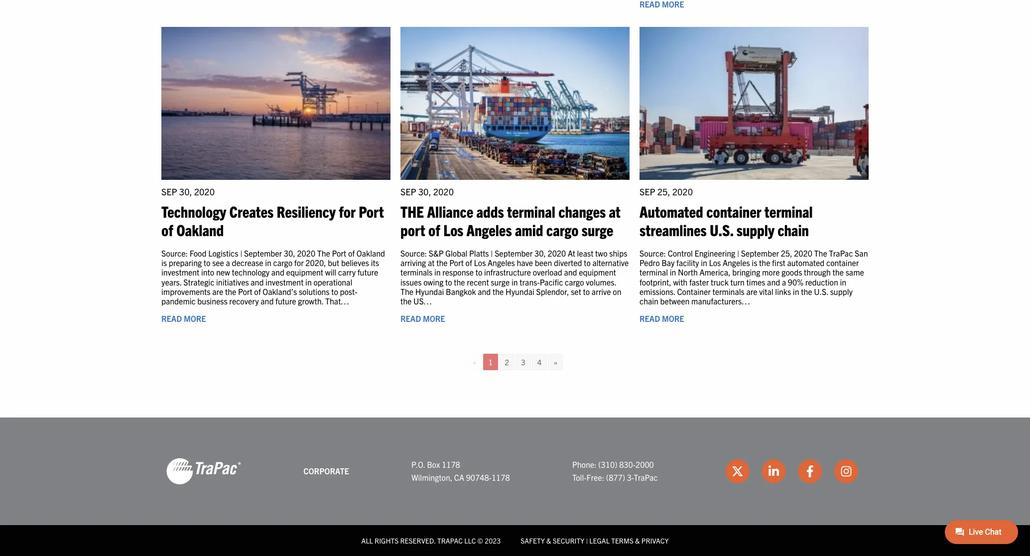 Task type: locate. For each thing, give the bounding box(es) containing it.
in left the trans-
[[512, 277, 518, 287]]

0 horizontal spatial a
[[226, 258, 230, 268]]

1 read from the left
[[161, 314, 182, 323]]

source: for technology creates resiliency for port of oakland
[[161, 248, 188, 258]]

read down us…
[[401, 314, 421, 323]]

sep inside technology creates resiliency for port of oakland article
[[161, 186, 177, 197]]

1 vertical spatial supply
[[830, 286, 853, 296]]

terms
[[611, 536, 634, 545]]

1 sep 30, 2020 from the left
[[161, 186, 215, 197]]

more inside technology creates resiliency for port of oakland article
[[184, 314, 206, 323]]

read inside the alliance adds terminal changes at port of los angeles amid cargo surge "article"
[[401, 314, 421, 323]]

0 horizontal spatial oakland
[[176, 220, 224, 239]]

u.s. inside the automated container terminal streamlines u.s. supply chain
[[710, 220, 734, 239]]

september inside source: control engineering | september 25, 2020 the trapac san pedro bay facility in los angeles is the first automated container terminal in north america, bringing more goods through the same footprint, with faster truck turn times and a 90% reduction in emissions. container terminals are vital links in the u.s. supply chain between manufacturers…
[[741, 248, 779, 258]]

for inside source: food logistics | september 30, 2020 the port of oakland is preparing to see a decrease in cargo for 2020, but believes its investment into new technology and equipment will carry future years. strategic initiatives and investment in operational improvements are the port of oakland's solutions to post- pandemic business recovery and future growth. that…
[[294, 258, 304, 268]]

faster
[[690, 277, 709, 287]]

terminals down 'america,' on the top right of the page
[[713, 286, 745, 296]]

read more inside technology creates resiliency for port of oakland article
[[161, 314, 206, 323]]

see
[[212, 258, 224, 268]]

at inside the source: s&p global platts | september 30, 2020 at least two ships arriving at the port of los angeles have been diverted to alternative terminals in response to infrastructure overload and equipment issues owing to the recent surge in trans-pacific cargo volumes. the hyundai bangkok and the hyundai splendor, set to arrive on the us…
[[428, 258, 435, 268]]

2 september from the left
[[495, 248, 533, 258]]

for right resiliency
[[339, 201, 356, 221]]

1 horizontal spatial for
[[339, 201, 356, 221]]

0 horizontal spatial september
[[244, 248, 282, 258]]

read for technology creates resiliency for port of oakland
[[161, 314, 182, 323]]

u.s. up engineering on the top of page
[[710, 220, 734, 239]]

1 horizontal spatial read
[[401, 314, 421, 323]]

0 horizontal spatial chain
[[640, 296, 659, 306]]

adds
[[477, 201, 504, 221]]

0 vertical spatial chain
[[778, 220, 809, 239]]

1 horizontal spatial u.s.
[[814, 286, 829, 296]]

1 vertical spatial for
[[294, 258, 304, 268]]

read more for the alliance adds terminal changes at port of los angeles amid cargo surge
[[401, 314, 445, 323]]

0 horizontal spatial terminals
[[401, 267, 433, 277]]

the inside source: control engineering | september 25, 2020 the trapac san pedro bay facility in los angeles is the first automated container terminal in north america, bringing more goods through the same footprint, with faster truck turn times and a 90% reduction in emissions. container terminals are vital links in the u.s. supply chain between manufacturers…
[[814, 248, 827, 258]]

1 vertical spatial future
[[276, 296, 296, 306]]

the down infrastructure
[[493, 286, 504, 296]]

2 horizontal spatial more
[[662, 314, 684, 323]]

oakland inside source: food logistics | september 30, 2020 the port of oakland is preparing to see a decrease in cargo for 2020, but believes its investment into new technology and equipment will carry future years. strategic initiatives and investment in operational improvements are the port of oakland's solutions to post- pandemic business recovery and future growth. that…
[[357, 248, 385, 258]]

3 september from the left
[[741, 248, 779, 258]]

2 read more from the left
[[401, 314, 445, 323]]

september
[[244, 248, 282, 258], [495, 248, 533, 258], [741, 248, 779, 258]]

2000
[[636, 460, 654, 470]]

at right arriving
[[428, 258, 435, 268]]

1 horizontal spatial is
[[752, 258, 758, 268]]

1 horizontal spatial read more
[[401, 314, 445, 323]]

decrease
[[232, 258, 263, 268]]

its
[[371, 258, 379, 268]]

and down decrease
[[251, 277, 264, 287]]

1 horizontal spatial investment
[[266, 277, 304, 287]]

to right the set
[[583, 286, 590, 296]]

0 horizontal spatial are
[[212, 286, 223, 296]]

| inside source: control engineering | september 25, 2020 the trapac san pedro bay facility in los angeles is the first automated container terminal in north america, bringing more goods through the same footprint, with faster truck turn times and a 90% reduction in emissions. container terminals are vital links in the u.s. supply chain between manufacturers…
[[737, 248, 740, 258]]

future right carry at the left of page
[[358, 267, 378, 277]]

control
[[668, 248, 693, 258]]

read for automated container terminal streamlines u.s. supply chain
[[640, 314, 660, 323]]

0 vertical spatial surge
[[582, 220, 614, 239]]

more
[[762, 267, 780, 277]]

in
[[265, 258, 272, 268], [701, 258, 707, 268], [434, 267, 441, 277], [670, 267, 676, 277], [305, 277, 312, 287], [512, 277, 518, 287], [840, 277, 847, 287], [793, 286, 799, 296]]

0 vertical spatial container
[[707, 201, 762, 221]]

1 vertical spatial 25,
[[781, 248, 793, 258]]

1 horizontal spatial chain
[[778, 220, 809, 239]]

trapac for the
[[829, 248, 853, 258]]

0 horizontal spatial u.s.
[[710, 220, 734, 239]]

1 horizontal spatial 1178
[[492, 472, 510, 482]]

investment
[[161, 267, 199, 277], [266, 277, 304, 287]]

sep 30, 2020 up technology
[[161, 186, 215, 197]]

2 horizontal spatial sep
[[640, 186, 656, 197]]

2020 left the at
[[548, 248, 566, 258]]

sep
[[161, 186, 177, 197], [401, 186, 416, 197], [640, 186, 656, 197]]

pacific
[[540, 277, 563, 287]]

90748-
[[466, 472, 492, 482]]

1178 up ca
[[442, 460, 460, 470]]

0 horizontal spatial container
[[707, 201, 762, 221]]

sep up automated
[[640, 186, 656, 197]]

0 vertical spatial 25,
[[658, 186, 670, 197]]

terminal inside source: control engineering | september 25, 2020 the trapac san pedro bay facility in los angeles is the first automated container terminal in north america, bringing more goods through the same footprint, with faster truck turn times and a 90% reduction in emissions. container terminals are vital links in the u.s. supply chain between manufacturers…
[[640, 267, 668, 277]]

cargo inside source: food logistics | september 30, 2020 the port of oakland is preparing to see a decrease in cargo for 2020, but believes its investment into new technology and equipment will carry future years. strategic initiatives and investment in operational improvements are the port of oakland's solutions to post- pandemic business recovery and future growth. that…
[[273, 258, 293, 268]]

of up the recent
[[466, 258, 472, 268]]

1 vertical spatial terminals
[[713, 286, 745, 296]]

more down us…
[[423, 314, 445, 323]]

the left "owing"
[[401, 286, 414, 296]]

initiatives
[[216, 277, 249, 287]]

2 horizontal spatial los
[[709, 258, 721, 268]]

read inside technology creates resiliency for port of oakland article
[[161, 314, 182, 323]]

container
[[707, 201, 762, 221], [827, 258, 859, 268]]

safety & security link
[[521, 536, 585, 545]]

2 horizontal spatial source:
[[640, 248, 666, 258]]

1 horizontal spatial are
[[747, 286, 758, 296]]

3 more from the left
[[662, 314, 684, 323]]

0 horizontal spatial los
[[444, 220, 464, 239]]

0 horizontal spatial sep 30, 2020
[[161, 186, 215, 197]]

more inside automated container terminal streamlines u.s. supply chain article
[[662, 314, 684, 323]]

more down pandemic
[[184, 314, 206, 323]]

30,
[[179, 186, 192, 197], [418, 186, 431, 197], [284, 248, 295, 258], [535, 248, 546, 258]]

truck
[[711, 277, 729, 287]]

0 horizontal spatial read more
[[161, 314, 206, 323]]

1 horizontal spatial a
[[782, 277, 786, 287]]

0 horizontal spatial equipment
[[286, 267, 323, 277]]

0 horizontal spatial supply
[[737, 220, 775, 239]]

oakland up food
[[176, 220, 224, 239]]

read more link inside automated container terminal streamlines u.s. supply chain article
[[640, 314, 684, 323]]

equipment up "arrive"
[[579, 267, 616, 277]]

read more inside the alliance adds terminal changes at port of los angeles amid cargo surge "article"
[[401, 314, 445, 323]]

2 sep 30, 2020 from the left
[[401, 186, 454, 197]]

| right logistics
[[240, 248, 242, 258]]

september inside source: food logistics | september 30, 2020 the port of oakland is preparing to see a decrease in cargo for 2020, but believes its investment into new technology and equipment will carry future years. strategic initiatives and investment in operational improvements are the port of oakland's solutions to post- pandemic business recovery and future growth. that…
[[244, 248, 282, 258]]

chain
[[778, 220, 809, 239], [640, 296, 659, 306]]

1 vertical spatial trapac
[[634, 472, 658, 482]]

2 are from the left
[[747, 286, 758, 296]]

1 horizontal spatial the
[[401, 286, 414, 296]]

| up bringing
[[737, 248, 740, 258]]

2020 up "goods"
[[794, 248, 813, 258]]

the down new
[[225, 286, 236, 296]]

port inside technology creates resiliency for port of oakland
[[359, 201, 384, 221]]

los
[[444, 220, 464, 239], [474, 258, 486, 268], [709, 258, 721, 268]]

1 horizontal spatial los
[[474, 258, 486, 268]]

1 horizontal spatial read more link
[[401, 314, 445, 323]]

surge
[[582, 220, 614, 239], [491, 277, 510, 287]]

resiliency
[[277, 201, 336, 221]]

of up preparing
[[161, 220, 173, 239]]

oakland right but
[[357, 248, 385, 258]]

the up will at the left
[[317, 248, 330, 258]]

1 horizontal spatial future
[[358, 267, 378, 277]]

los up truck in the right of the page
[[709, 258, 721, 268]]

3 source: from the left
[[640, 248, 666, 258]]

0 vertical spatial at
[[609, 201, 621, 221]]

chain up automated at right
[[778, 220, 809, 239]]

1 horizontal spatial sep 30, 2020
[[401, 186, 454, 197]]

1 horizontal spatial source:
[[401, 248, 427, 258]]

3
[[521, 357, 526, 367]]

1 source: from the left
[[161, 248, 188, 258]]

automated container terminal streamlines u.s. supply chain
[[640, 201, 813, 239]]

2 horizontal spatial the
[[814, 248, 827, 258]]

1 read more link from the left
[[161, 314, 206, 323]]

september up more
[[741, 248, 779, 258]]

0 horizontal spatial source:
[[161, 248, 188, 258]]

read inside automated container terminal streamlines u.s. supply chain article
[[640, 314, 660, 323]]

source: left control
[[640, 248, 666, 258]]

0 vertical spatial for
[[339, 201, 356, 221]]

oakland
[[176, 220, 224, 239], [357, 248, 385, 258]]

p.o. box 1178 wilmington, ca 90748-1178
[[412, 460, 510, 482]]

sep for automated container terminal streamlines u.s. supply chain
[[640, 186, 656, 197]]

surge right the recent
[[491, 277, 510, 287]]

0 horizontal spatial investment
[[161, 267, 199, 277]]

of inside the source: s&p global platts | september 30, 2020 at least two ships arriving at the port of los angeles have been diverted to alternative terminals in response to infrastructure overload and equipment issues owing to the recent surge in trans-pacific cargo volumes. the hyundai bangkok and the hyundai splendor, set to arrive on the us…
[[466, 258, 472, 268]]

1 horizontal spatial &
[[635, 536, 640, 545]]

0 vertical spatial terminals
[[401, 267, 433, 277]]

sep inside the alliance adds terminal changes at port of los angeles amid cargo surge "article"
[[401, 186, 416, 197]]

america,
[[700, 267, 731, 277]]

two
[[595, 248, 608, 258]]

0 horizontal spatial is
[[161, 258, 167, 268]]

0 vertical spatial trapac
[[829, 248, 853, 258]]

1 equipment from the left
[[286, 267, 323, 277]]

3 sep from the left
[[640, 186, 656, 197]]

2020 left but
[[297, 248, 315, 258]]

0 horizontal spatial the
[[317, 248, 330, 258]]

1 horizontal spatial supply
[[830, 286, 853, 296]]

chain down footprint,
[[640, 296, 659, 306]]

| for source: food logistics | september 30, 2020 the port of oakland is preparing to see a decrease in cargo for 2020, but believes its investment into new technology and equipment will carry future years. strategic initiatives and investment in operational improvements are the port of oakland's solutions to post- pandemic business recovery and future growth. that…
[[240, 248, 242, 258]]

1 horizontal spatial september
[[495, 248, 533, 258]]

equipment inside source: food logistics | september 30, 2020 the port of oakland is preparing to see a decrease in cargo for 2020, but believes its investment into new technology and equipment will carry future years. strategic initiatives and investment in operational improvements are the port of oakland's solutions to post- pandemic business recovery and future growth. that…
[[286, 267, 323, 277]]

and right bangkok
[[478, 286, 491, 296]]

0 horizontal spatial for
[[294, 258, 304, 268]]

are inside source: control engineering | september 25, 2020 the trapac san pedro bay facility in los angeles is the first automated container terminal in north america, bringing more goods through the same footprint, with faster truck turn times and a 90% reduction in emissions. container terminals are vital links in the u.s. supply chain between manufacturers…
[[747, 286, 758, 296]]

©
[[478, 536, 483, 545]]

0 horizontal spatial hyundai
[[415, 286, 444, 296]]

strategic
[[183, 277, 214, 287]]

container inside the automated container terminal streamlines u.s. supply chain
[[707, 201, 762, 221]]

security
[[553, 536, 585, 545]]

1 & from the left
[[547, 536, 551, 545]]

| for source: control engineering | september 25, 2020 the trapac san pedro bay facility in los angeles is the first automated container terminal in north america, bringing more goods through the same footprint, with faster truck turn times and a 90% reduction in emissions. container terminals are vital links in the u.s. supply chain between manufacturers…
[[737, 248, 740, 258]]

angeles inside source: control engineering | september 25, 2020 the trapac san pedro bay facility in los angeles is the first automated container terminal in north america, bringing more goods through the same footprint, with faster truck turn times and a 90% reduction in emissions. container terminals are vital links in the u.s. supply chain between manufacturers…
[[723, 258, 750, 268]]

0 horizontal spatial 1178
[[442, 460, 460, 470]]

the for resiliency
[[317, 248, 330, 258]]

on
[[613, 286, 622, 296]]

into
[[201, 267, 214, 277]]

1 horizontal spatial trapac
[[829, 248, 853, 258]]

and
[[271, 267, 284, 277], [564, 267, 577, 277], [251, 277, 264, 287], [767, 277, 780, 287], [478, 286, 491, 296], [261, 296, 274, 306]]

1 read more from the left
[[161, 314, 206, 323]]

terminal
[[507, 201, 556, 221], [765, 201, 813, 221], [640, 267, 668, 277]]

read more inside automated container terminal streamlines u.s. supply chain article
[[640, 314, 684, 323]]

of right port
[[429, 220, 440, 239]]

least
[[577, 248, 594, 258]]

25, up automated
[[658, 186, 670, 197]]

0 horizontal spatial more
[[184, 314, 206, 323]]

4
[[537, 357, 542, 367]]

port up carry at the left of page
[[332, 248, 346, 258]]

global
[[446, 248, 468, 258]]

0 horizontal spatial sep
[[161, 186, 177, 197]]

3 read more from the left
[[640, 314, 684, 323]]

0 horizontal spatial future
[[276, 296, 296, 306]]

supply inside the automated container terminal streamlines u.s. supply chain
[[737, 220, 775, 239]]

3 read from the left
[[640, 314, 660, 323]]

read more down pandemic
[[161, 314, 206, 323]]

goods
[[782, 267, 802, 277]]

read more link inside the alliance adds terminal changes at port of los angeles amid cargo surge "article"
[[401, 314, 445, 323]]

in down s&p
[[434, 267, 441, 277]]

are inside source: food logistics | september 30, 2020 the port of oakland is preparing to see a decrease in cargo for 2020, but believes its investment into new technology and equipment will carry future years. strategic initiatives and investment in operational improvements are the port of oakland's solutions to post- pandemic business recovery and future growth. that…
[[212, 286, 223, 296]]

a inside source: food logistics | september 30, 2020 the port of oakland is preparing to see a decrease in cargo for 2020, but believes its investment into new technology and equipment will carry future years. strategic initiatives and investment in operational improvements are the port of oakland's solutions to post- pandemic business recovery and future growth. that…
[[226, 258, 230, 268]]

1 sep from the left
[[161, 186, 177, 197]]

0 vertical spatial supply
[[737, 220, 775, 239]]

| inside source: food logistics | september 30, 2020 the port of oakland is preparing to see a decrease in cargo for 2020, but believes its investment into new technology and equipment will carry future years. strategic initiatives and investment in operational improvements are the port of oakland's solutions to post- pandemic business recovery and future growth. that…
[[240, 248, 242, 258]]

trapac left san
[[829, 248, 853, 258]]

trans-
[[520, 277, 540, 287]]

port right s&p
[[450, 258, 464, 268]]

technology
[[161, 201, 226, 221]]

2 horizontal spatial read more link
[[640, 314, 684, 323]]

cargo up the at
[[547, 220, 579, 239]]

0 horizontal spatial read
[[161, 314, 182, 323]]

read more link inside technology creates resiliency for port of oakland article
[[161, 314, 206, 323]]

1 horizontal spatial hyundai
[[506, 286, 535, 296]]

port
[[359, 201, 384, 221], [332, 248, 346, 258], [450, 258, 464, 268], [238, 286, 252, 296]]

1 vertical spatial a
[[782, 277, 786, 287]]

1 more from the left
[[184, 314, 206, 323]]

the down through
[[801, 286, 812, 296]]

2 is from the left
[[752, 258, 758, 268]]

source: food logistics | september 30, 2020 the port of oakland is preparing to see a decrease in cargo for 2020, but believes its investment into new technology and equipment will carry future years. strategic initiatives and investment in operational improvements are the port of oakland's solutions to post- pandemic business recovery and future growth. that…
[[161, 248, 385, 306]]

supply down same
[[830, 286, 853, 296]]

0 vertical spatial a
[[226, 258, 230, 268]]

2 horizontal spatial terminal
[[765, 201, 813, 221]]

the inside source: food logistics | september 30, 2020 the port of oakland is preparing to see a decrease in cargo for 2020, but believes its investment into new technology and equipment will carry future years. strategic initiatives and investment in operational improvements are the port of oakland's solutions to post- pandemic business recovery and future growth. that…
[[317, 248, 330, 258]]

sep inside automated container terminal streamlines u.s. supply chain article
[[640, 186, 656, 197]]

corporate
[[304, 466, 349, 476]]

1 vertical spatial cargo
[[273, 258, 293, 268]]

sep 30, 2020 up the
[[401, 186, 454, 197]]

1 horizontal spatial more
[[423, 314, 445, 323]]

1178
[[442, 460, 460, 470], [492, 472, 510, 482]]

through
[[804, 267, 831, 277]]

investment up improvements
[[161, 267, 199, 277]]

the up through
[[814, 248, 827, 258]]

in right "links"
[[793, 286, 799, 296]]

angeles
[[467, 220, 512, 239], [488, 258, 515, 268], [723, 258, 750, 268]]

cargo down diverted
[[565, 277, 584, 287]]

sep 30, 2020 inside the alliance adds terminal changes at port of los angeles amid cargo surge "article"
[[401, 186, 454, 197]]

safety
[[521, 536, 545, 545]]

| right platts
[[491, 248, 493, 258]]

read more link down us…
[[401, 314, 445, 323]]

streamlines
[[640, 220, 707, 239]]

technology creates resiliency for port of oakland article
[[161, 27, 391, 332]]

is
[[161, 258, 167, 268], [752, 258, 758, 268]]

3 read more link from the left
[[640, 314, 684, 323]]

in up growth.
[[305, 277, 312, 287]]

of inside technology creates resiliency for port of oakland
[[161, 220, 173, 239]]

1 vertical spatial container
[[827, 258, 859, 268]]

1 vertical spatial at
[[428, 258, 435, 268]]

los up the recent
[[474, 258, 486, 268]]

2 horizontal spatial september
[[741, 248, 779, 258]]

supply up first
[[737, 220, 775, 239]]

2023
[[485, 536, 501, 545]]

2 horizontal spatial read more
[[640, 314, 684, 323]]

1 horizontal spatial equipment
[[579, 267, 616, 277]]

30, inside the source: s&p global platts | september 30, 2020 at least two ships arriving at the port of los angeles have been diverted to alternative terminals in response to infrastructure overload and equipment issues owing to the recent surge in trans-pacific cargo volumes. the hyundai bangkok and the hyundai splendor, set to arrive on the us…
[[535, 248, 546, 258]]

0 vertical spatial cargo
[[547, 220, 579, 239]]

1 horizontal spatial surge
[[582, 220, 614, 239]]

trapac inside source: control engineering | september 25, 2020 the trapac san pedro bay facility in los angeles is the first automated container terminal in north america, bringing more goods through the same footprint, with faster truck turn times and a 90% reduction in emissions. container terminals are vital links in the u.s. supply chain between manufacturers…
[[829, 248, 853, 258]]

0 vertical spatial u.s.
[[710, 220, 734, 239]]

source: s&p global platts | september 30, 2020 at least two ships arriving at the port of los angeles have been diverted to alternative terminals in response to infrastructure overload and equipment issues owing to the recent surge in trans-pacific cargo volumes. the hyundai bangkok and the hyundai splendor, set to arrive on the us…
[[401, 248, 629, 306]]

terminals inside the source: s&p global platts | september 30, 2020 at least two ships arriving at the port of los angeles have been diverted to alternative terminals in response to infrastructure overload and equipment issues owing to the recent surge in trans-pacific cargo volumes. the hyundai bangkok and the hyundai splendor, set to arrive on the us…
[[401, 267, 433, 277]]

and up oakland's
[[271, 267, 284, 277]]

angeles inside the source: s&p global platts | september 30, 2020 at least two ships arriving at the port of los angeles have been diverted to alternative terminals in response to infrastructure overload and equipment issues owing to the recent surge in trans-pacific cargo volumes. the hyundai bangkok and the hyundai splendor, set to arrive on the us…
[[488, 258, 515, 268]]

25, inside source: control engineering | september 25, 2020 the trapac san pedro bay facility in los angeles is the first automated container terminal in north america, bringing more goods through the same footprint, with faster truck turn times and a 90% reduction in emissions. container terminals are vital links in the u.s. supply chain between manufacturers…
[[781, 248, 793, 258]]

sep 30, 2020 inside technology creates resiliency for port of oakland article
[[161, 186, 215, 197]]

1 are from the left
[[212, 286, 223, 296]]

2 source: from the left
[[401, 248, 427, 258]]

read more
[[161, 314, 206, 323], [401, 314, 445, 323], [640, 314, 684, 323]]

the
[[317, 248, 330, 258], [814, 248, 827, 258], [401, 286, 414, 296]]

|
[[240, 248, 242, 258], [491, 248, 493, 258], [737, 248, 740, 258], [586, 536, 588, 545]]

trapac for 3-
[[634, 472, 658, 482]]

oakland inside technology creates resiliency for port of oakland
[[176, 220, 224, 239]]

sep up the
[[401, 186, 416, 197]]

1 vertical spatial surge
[[491, 277, 510, 287]]

september up infrastructure
[[495, 248, 533, 258]]

for left 2020,
[[294, 258, 304, 268]]

and right times
[[767, 277, 780, 287]]

(310)
[[599, 460, 618, 470]]

2 vertical spatial cargo
[[565, 277, 584, 287]]

angeles left have
[[488, 258, 515, 268]]

2 more from the left
[[423, 314, 445, 323]]

terminals down s&p
[[401, 267, 433, 277]]

2 horizontal spatial read
[[640, 314, 660, 323]]

0 vertical spatial oakland
[[176, 220, 224, 239]]

30, right have
[[535, 248, 546, 258]]

angeles up turn
[[723, 258, 750, 268]]

the left the recent
[[454, 277, 465, 287]]

source: inside source: food logistics | september 30, 2020 the port of oakland is preparing to see a decrease in cargo for 2020, but believes its investment into new technology and equipment will carry future years. strategic initiatives and investment in operational improvements are the port of oakland's solutions to post- pandemic business recovery and future growth. that…
[[161, 248, 188, 258]]

source: left s&p
[[401, 248, 427, 258]]

1 horizontal spatial 25,
[[781, 248, 793, 258]]

sep 30, 2020
[[161, 186, 215, 197], [401, 186, 454, 197]]

& right terms
[[635, 536, 640, 545]]

bringing
[[733, 267, 761, 277]]

sep up technology
[[161, 186, 177, 197]]

2 sep from the left
[[401, 186, 416, 197]]

believes
[[341, 258, 369, 268]]

source: inside the source: s&p global platts | september 30, 2020 at least two ships arriving at the port of los angeles have been diverted to alternative terminals in response to infrastructure overload and equipment issues owing to the recent surge in trans-pacific cargo volumes. the hyundai bangkok and the hyundai splendor, set to arrive on the us…
[[401, 248, 427, 258]]

september up technology
[[244, 248, 282, 258]]

830-
[[619, 460, 636, 470]]

changes
[[559, 201, 606, 221]]

hyundai left bangkok
[[415, 286, 444, 296]]

read down pandemic
[[161, 314, 182, 323]]

0 horizontal spatial surge
[[491, 277, 510, 287]]

more inside the alliance adds terminal changes at port of los angeles amid cargo surge "article"
[[423, 314, 445, 323]]

1 september from the left
[[244, 248, 282, 258]]

2 read more link from the left
[[401, 314, 445, 323]]

alliance
[[427, 201, 473, 221]]

phone:
[[572, 460, 597, 470]]

the inside source: food logistics | september 30, 2020 the port of oakland is preparing to see a decrease in cargo for 2020, but believes its investment into new technology and equipment will carry future years. strategic initiatives and investment in operational improvements are the port of oakland's solutions to post- pandemic business recovery and future growth. that…
[[225, 286, 236, 296]]

footprint,
[[640, 277, 672, 287]]

source: left food
[[161, 248, 188, 258]]

future left growth.
[[276, 296, 296, 306]]

is left more
[[752, 258, 758, 268]]

in right facility
[[701, 258, 707, 268]]

surge inside the alliance adds terminal changes at port of los angeles amid cargo surge
[[582, 220, 614, 239]]

are left vital
[[747, 286, 758, 296]]

1 horizontal spatial sep
[[401, 186, 416, 197]]

a right see
[[226, 258, 230, 268]]

1 vertical spatial chain
[[640, 296, 659, 306]]

a left 90%
[[782, 277, 786, 287]]

read more link for the alliance adds terminal changes at port of los angeles amid cargo surge
[[401, 314, 445, 323]]

0 horizontal spatial 25,
[[658, 186, 670, 197]]

read more link
[[161, 314, 206, 323], [401, 314, 445, 323], [640, 314, 684, 323]]

first
[[772, 258, 786, 268]]

trapac inside phone: (310) 830-2000 toll-free: (877) 3-trapac
[[634, 472, 658, 482]]

future
[[358, 267, 378, 277], [276, 296, 296, 306]]

footer
[[0, 418, 1030, 556]]

creates
[[229, 201, 274, 221]]

photo of trapac los angeles image
[[401, 27, 630, 180]]

2 & from the left
[[635, 536, 640, 545]]

chain inside source: control engineering | september 25, 2020 the trapac san pedro bay facility in los angeles is the first automated container terminal in north america, bringing more goods through the same footprint, with faster truck turn times and a 90% reduction in emissions. container terminals are vital links in the u.s. supply chain between manufacturers…
[[640, 296, 659, 306]]

improvements
[[161, 286, 211, 296]]

2 read from the left
[[401, 314, 421, 323]]

equipment up solutions
[[286, 267, 323, 277]]

new
[[216, 267, 230, 277]]

a inside source: control engineering | september 25, 2020 the trapac san pedro bay facility in los angeles is the first automated container terminal in north america, bringing more goods through the same footprint, with faster truck turn times and a 90% reduction in emissions. container terminals are vital links in the u.s. supply chain between manufacturers…
[[782, 277, 786, 287]]

1 horizontal spatial container
[[827, 258, 859, 268]]

0 horizontal spatial read more link
[[161, 314, 206, 323]]

1 horizontal spatial at
[[609, 201, 621, 221]]

cargo up oakland's
[[273, 258, 293, 268]]

1 horizontal spatial terminal
[[640, 267, 668, 277]]

source: inside source: control engineering | september 25, 2020 the trapac san pedro bay facility in los angeles is the first automated container terminal in north america, bringing more goods through the same footprint, with faster truck turn times and a 90% reduction in emissions. container terminals are vital links in the u.s. supply chain between manufacturers…
[[640, 248, 666, 258]]

0 horizontal spatial trapac
[[634, 472, 658, 482]]

free:
[[587, 472, 604, 482]]

30, up the
[[418, 186, 431, 197]]

1 horizontal spatial terminals
[[713, 286, 745, 296]]

0 vertical spatial future
[[358, 267, 378, 277]]

1 is from the left
[[161, 258, 167, 268]]

30, left 2020,
[[284, 248, 295, 258]]

hyundai
[[415, 286, 444, 296], [506, 286, 535, 296]]

recovery
[[229, 296, 259, 306]]

port left the
[[359, 201, 384, 221]]

2 equipment from the left
[[579, 267, 616, 277]]

los inside the alliance adds terminal changes at port of los angeles amid cargo surge
[[444, 220, 464, 239]]

september inside the source: s&p global platts | september 30, 2020 at least two ships arriving at the port of los angeles have been diverted to alternative terminals in response to infrastructure overload and equipment issues owing to the recent surge in trans-pacific cargo volumes. the hyundai bangkok and the hyundai splendor, set to arrive on the us…
[[495, 248, 533, 258]]

1178 right ca
[[492, 472, 510, 482]]

angeles up platts
[[467, 220, 512, 239]]

read more for automated container terminal streamlines u.s. supply chain
[[640, 314, 684, 323]]

1 horizontal spatial oakland
[[357, 248, 385, 258]]

reduction
[[806, 277, 838, 287]]

1 vertical spatial oakland
[[357, 248, 385, 258]]

1 vertical spatial u.s.
[[814, 286, 829, 296]]

container up reduction
[[827, 258, 859, 268]]

for
[[339, 201, 356, 221], [294, 258, 304, 268]]



Task type: describe. For each thing, give the bounding box(es) containing it.
2 hyundai from the left
[[506, 286, 535, 296]]

turn
[[731, 277, 745, 287]]

for inside technology creates resiliency for port of oakland
[[339, 201, 356, 221]]

the alliance adds terminal changes at port of los angeles amid cargo surge article
[[401, 27, 630, 332]]

sep 25, 2020
[[640, 186, 693, 197]]

llc
[[464, 536, 476, 545]]

pandemic
[[161, 296, 196, 306]]

at inside the alliance adds terminal changes at port of los angeles amid cargo surge
[[609, 201, 621, 221]]

facility
[[677, 258, 699, 268]]

technology creates resiliency for port of oakland
[[161, 201, 384, 239]]

operational
[[314, 277, 352, 287]]

read more link for technology creates resiliency for port of oakland
[[161, 314, 206, 323]]

more for technology creates resiliency for port of oakland
[[184, 314, 206, 323]]

surge inside the source: s&p global platts | september 30, 2020 at least two ships arriving at the port of los angeles have been diverted to alternative terminals in response to infrastructure overload and equipment issues owing to the recent surge in trans-pacific cargo volumes. the hyundai bangkok and the hyundai splendor, set to arrive on the us…
[[491, 277, 510, 287]]

2020 inside source: food logistics | september 30, 2020 the port of oakland is preparing to see a decrease in cargo for 2020, but believes its investment into new technology and equipment will carry future years. strategic initiatives and investment in operational improvements are the port of oakland's solutions to post- pandemic business recovery and future growth. that…
[[297, 248, 315, 258]]

safety & security | legal terms & privacy
[[521, 536, 669, 545]]

in right decrease
[[265, 258, 272, 268]]

90%
[[788, 277, 804, 287]]

in right reduction
[[840, 277, 847, 287]]

reserved.
[[400, 536, 436, 545]]

alternative
[[593, 258, 629, 268]]

automated
[[640, 201, 704, 221]]

the left first
[[759, 258, 771, 268]]

footer containing p.o. box 1178
[[0, 418, 1030, 556]]

the alliance adds terminal changes at port of los angeles amid cargo surge
[[401, 201, 621, 239]]

vital
[[759, 286, 774, 296]]

1
[[489, 357, 493, 367]]

2020 inside the source: s&p global platts | september 30, 2020 at least two ships arriving at the port of los angeles have been diverted to alternative terminals in response to infrastructure overload and equipment issues owing to the recent surge in trans-pacific cargo volumes. the hyundai bangkok and the hyundai splendor, set to arrive on the us…
[[548, 248, 566, 258]]

all rights reserved. trapac llc © 2023
[[362, 536, 501, 545]]

angeles inside the alliance adds terminal changes at port of los angeles amid cargo surge
[[467, 220, 512, 239]]

arriving
[[401, 258, 426, 268]]

source: for the alliance adds terminal changes at port of los angeles amid cargo surge
[[401, 248, 427, 258]]

automated
[[788, 258, 825, 268]]

to left two
[[584, 258, 591, 268]]

0 vertical spatial 1178
[[442, 460, 460, 470]]

have
[[517, 258, 533, 268]]

1 hyundai from the left
[[415, 286, 444, 296]]

cargo inside the source: s&p global platts | september 30, 2020 at least two ships arriving at the port of los angeles have been diverted to alternative terminals in response to infrastructure overload and equipment issues owing to the recent surge in trans-pacific cargo volumes. the hyundai bangkok and the hyundai splendor, set to arrive on the us…
[[565, 277, 584, 287]]

in left north
[[670, 267, 676, 277]]

is inside source: food logistics | september 30, 2020 the port of oakland is preparing to see a decrease in cargo for 2020, but believes its investment into new technology and equipment will carry future years. strategic initiatives and investment in operational improvements are the port of oakland's solutions to post- pandemic business recovery and future growth. that…
[[161, 258, 167, 268]]

1 link
[[483, 354, 498, 370]]

emissions.
[[640, 286, 676, 296]]

and right recovery
[[261, 296, 274, 306]]

2
[[505, 357, 509, 367]]

| for safety & security | legal terms & privacy
[[586, 536, 588, 545]]

read more for technology creates resiliency for port of oakland
[[161, 314, 206, 323]]

privacy
[[642, 536, 669, 545]]

owing
[[424, 277, 444, 287]]

links
[[776, 286, 791, 296]]

30, inside source: food logistics | september 30, 2020 the port of oakland is preparing to see a decrease in cargo for 2020, but believes its investment into new technology and equipment will carry future years. strategic initiatives and investment in operational improvements are the port of oakland's solutions to post- pandemic business recovery and future growth. that…
[[284, 248, 295, 258]]

4 link
[[532, 354, 547, 370]]

read for the alliance adds terminal changes at port of los angeles amid cargo surge
[[401, 314, 421, 323]]

of up carry at the left of page
[[348, 248, 355, 258]]

sep for technology creates resiliency for port of oakland
[[161, 186, 177, 197]]

diverted
[[554, 258, 582, 268]]

san
[[855, 248, 868, 258]]

the left same
[[833, 267, 844, 277]]

2020 up automated
[[672, 186, 693, 197]]

terminals inside source: control engineering | september 25, 2020 the trapac san pedro bay facility in los angeles is the first automated container terminal in north america, bringing more goods through the same footprint, with faster truck turn times and a 90% reduction in emissions. container terminals are vital links in the u.s. supply chain between manufacturers…
[[713, 286, 745, 296]]

of down technology
[[254, 286, 261, 296]]

port down technology
[[238, 286, 252, 296]]

box
[[427, 460, 440, 470]]

read more link for automated container terminal streamlines u.s. supply chain
[[640, 314, 684, 323]]

set
[[571, 286, 581, 296]]

manufacturers…
[[692, 296, 750, 306]]

legal
[[590, 536, 610, 545]]

los inside the source: s&p global platts | september 30, 2020 at least two ships arriving at the port of los angeles have been diverted to alternative terminals in response to infrastructure overload and equipment issues owing to the recent surge in trans-pacific cargo volumes. the hyundai bangkok and the hyundai splendor, set to arrive on the us…
[[474, 258, 486, 268]]

to left see
[[204, 258, 211, 268]]

1 vertical spatial 1178
[[492, 472, 510, 482]]

source: for automated container terminal streamlines u.s. supply chain
[[640, 248, 666, 258]]

30, up technology
[[179, 186, 192, 197]]

sep 30, 2020 for the
[[401, 186, 454, 197]]

toll-
[[572, 472, 587, 482]]

more for automated container terminal streamlines u.s. supply chain
[[662, 314, 684, 323]]

source: control engineering | september 25, 2020 the trapac san pedro bay facility in los angeles is the first automated container terminal in north america, bringing more goods through the same footprint, with faster truck turn times and a 90% reduction in emissions. container terminals are vital links in the u.s. supply chain between manufacturers…
[[640, 248, 868, 306]]

sep 30, 2020 for technology
[[161, 186, 215, 197]]

los inside source: control engineering | september 25, 2020 the trapac san pedro bay facility in los angeles is the first automated container terminal in north america, bringing more goods through the same footprint, with faster truck turn times and a 90% reduction in emissions. container terminals are vital links in the u.s. supply chain between manufacturers…
[[709, 258, 721, 268]]

september for automated
[[741, 248, 779, 258]]

solutions
[[299, 286, 330, 296]]

supply inside source: control engineering | september 25, 2020 the trapac san pedro bay facility in los angeles is the first automated container terminal in north america, bringing more goods through the same footprint, with faster truck turn times and a 90% reduction in emissions. container terminals are vital links in the u.s. supply chain between manufacturers…
[[830, 286, 853, 296]]

of inside the alliance adds terminal changes at port of los angeles amid cargo surge
[[429, 220, 440, 239]]

to left post-
[[331, 286, 338, 296]]

infrastructure
[[484, 267, 531, 277]]

2020 inside source: control engineering | september 25, 2020 the trapac san pedro bay facility in los angeles is the first automated container terminal in north america, bringing more goods through the same footprint, with faster truck turn times and a 90% reduction in emissions. container terminals are vital links in the u.s. supply chain between manufacturers…
[[794, 248, 813, 258]]

the up "owing"
[[437, 258, 448, 268]]

sep for the alliance adds terminal changes at port of los angeles amid cargo surge
[[401, 186, 416, 197]]

pedro
[[640, 258, 660, 268]]

automated container terminal streamlines u.s. supply chain article
[[640, 27, 869, 332]]

the for terminal
[[814, 248, 827, 258]]

3-
[[627, 472, 634, 482]]

september for technology
[[244, 248, 282, 258]]

(877)
[[606, 472, 625, 482]]

2020 up alliance at the left of the page
[[433, 186, 454, 197]]

| inside the source: s&p global platts | september 30, 2020 at least two ships arriving at the port of los angeles have been diverted to alternative terminals in response to infrastructure overload and equipment issues owing to the recent surge in trans-pacific cargo volumes. the hyundai bangkok and the hyundai splendor, set to arrive on the us…
[[491, 248, 493, 258]]

» link
[[548, 354, 563, 370]]

« link
[[467, 354, 482, 370]]

issues
[[401, 277, 422, 287]]

ca
[[454, 472, 464, 482]]

amid
[[515, 220, 543, 239]]

to right "owing"
[[445, 277, 452, 287]]

p.o.
[[412, 460, 425, 470]]

north
[[678, 267, 698, 277]]

2020 up technology
[[194, 186, 215, 197]]

food
[[190, 248, 207, 258]]

u.s. inside source: control engineering | september 25, 2020 the trapac san pedro bay facility in los angeles is the first automated container terminal in north america, bringing more goods through the same footprint, with faster truck turn times and a 90% reduction in emissions. container terminals are vital links in the u.s. supply chain between manufacturers…
[[814, 286, 829, 296]]

times
[[747, 277, 766, 287]]

all
[[362, 536, 373, 545]]

arrive
[[592, 286, 611, 296]]

volumes.
[[586, 277, 617, 287]]

the
[[401, 201, 424, 221]]

chain inside the automated container terminal streamlines u.s. supply chain
[[778, 220, 809, 239]]

the inside the source: s&p global platts | september 30, 2020 at least two ships arriving at the port of los angeles have been diverted to alternative terminals in response to infrastructure overload and equipment issues owing to the recent surge in trans-pacific cargo volumes. the hyundai bangkok and the hyundai splendor, set to arrive on the us…
[[401, 286, 414, 296]]

carry
[[338, 267, 356, 277]]

between
[[661, 296, 690, 306]]

the left us…
[[401, 296, 412, 306]]

port inside the source: s&p global platts | september 30, 2020 at least two ships arriving at the port of los angeles have been diverted to alternative terminals in response to infrastructure overload and equipment issues owing to the recent surge in trans-pacific cargo volumes. the hyundai bangkok and the hyundai splendor, set to arrive on the us…
[[450, 258, 464, 268]]

and inside source: control engineering | september 25, 2020 the trapac san pedro bay facility in los angeles is the first automated container terminal in north america, bringing more goods through the same footprint, with faster truck turn times and a 90% reduction in emissions. container terminals are vital links in the u.s. supply chain between manufacturers…
[[767, 277, 780, 287]]

will
[[325, 267, 336, 277]]

ships
[[610, 248, 628, 258]]

overload
[[533, 267, 562, 277]]

terminal inside the alliance adds terminal changes at port of los angeles amid cargo surge
[[507, 201, 556, 221]]

s&p
[[429, 248, 444, 258]]

bangkok
[[446, 286, 476, 296]]

more for the alliance adds terminal changes at port of los angeles amid cargo surge
[[423, 314, 445, 323]]

is inside source: control engineering | september 25, 2020 the trapac san pedro bay facility in los angeles is the first automated container terminal in north america, bringing more goods through the same footprint, with faster truck turn times and a 90% reduction in emissions. container terminals are vital links in the u.s. supply chain between manufacturers…
[[752, 258, 758, 268]]

response
[[443, 267, 474, 277]]

terminal inside the automated container terminal streamlines u.s. supply chain
[[765, 201, 813, 221]]

corporate image
[[166, 457, 241, 485]]

to down platts
[[476, 267, 482, 277]]

technology
[[232, 267, 270, 277]]

that…
[[325, 296, 349, 306]]

cargo inside the alliance adds terminal changes at port of los angeles amid cargo surge
[[547, 220, 579, 239]]

us…
[[414, 296, 432, 306]]

and down the at
[[564, 267, 577, 277]]

container inside source: control engineering | september 25, 2020 the trapac san pedro bay facility in los angeles is the first automated container terminal in north america, bringing more goods through the same footprint, with faster truck turn times and a 90% reduction in emissions. container terminals are vital links in the u.s. supply chain between manufacturers…
[[827, 258, 859, 268]]

equipment inside the source: s&p global platts | september 30, 2020 at least two ships arriving at the port of los angeles have been diverted to alternative terminals in response to infrastructure overload and equipment issues owing to the recent surge in trans-pacific cargo volumes. the hyundai bangkok and the hyundai splendor, set to arrive on the us…
[[579, 267, 616, 277]]

post-
[[340, 286, 358, 296]]

recent
[[467, 277, 489, 287]]

engineering
[[695, 248, 736, 258]]

trapac
[[437, 536, 463, 545]]



Task type: vqa. For each thing, say whether or not it's contained in the screenshot.
the Customs within In 2019, TraPac Los Angeles was certified by the Customs-Trade Partnership Against Terrorism (C-TPAT) initiative led by U.S. Customs and Border Protection (CBP), which focuses on improving the security of private companies' supply chains with respect to terrorism. Organizations who achieve C- TPAT certification have a documented process for determining and alleviating risk throughout their international supply chain.
no



